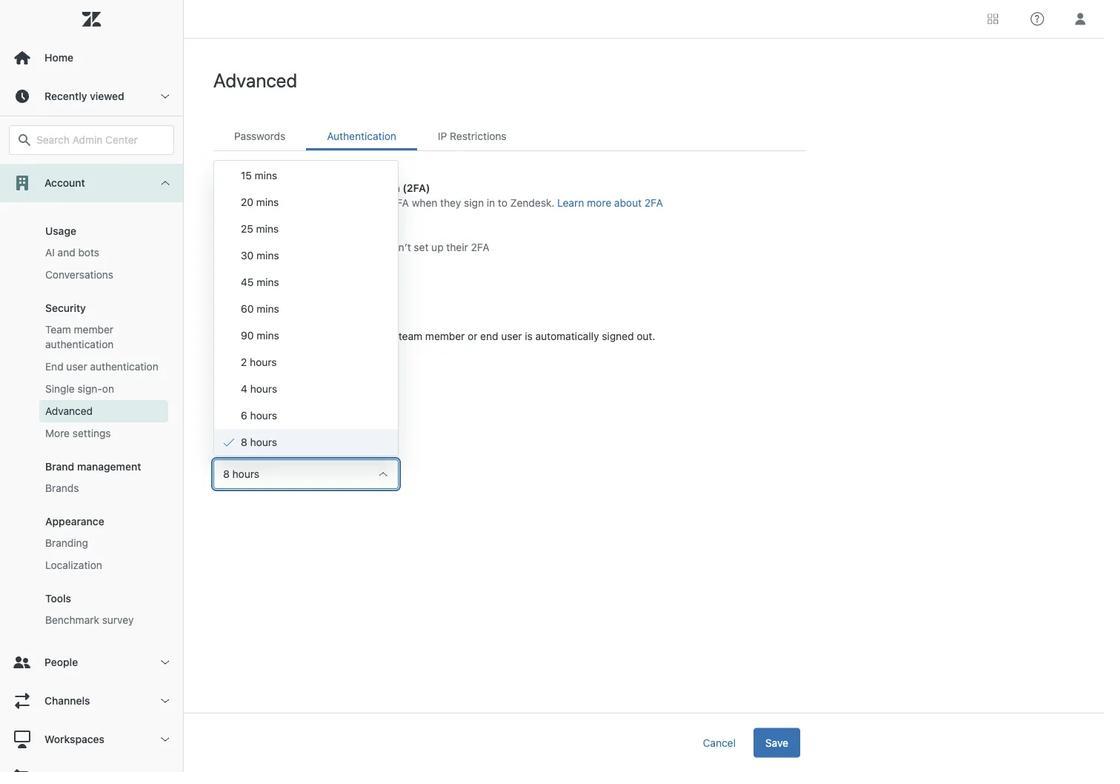 Task type: describe. For each thing, give the bounding box(es) containing it.
security
[[45, 302, 86, 314]]

hours right 2
[[250, 356, 277, 368]]

hours inside 'option'
[[250, 436, 277, 448]]

brand management
[[45, 461, 141, 473]]

ai
[[45, 246, 55, 259]]

conversations link
[[39, 264, 168, 286]]

mins for 60 mins
[[257, 303, 279, 315]]

user for end user authentication
[[66, 360, 87, 373]]

15 mins
[[241, 169, 277, 182]]

two-
[[272, 182, 295, 194]]

zendesk products image
[[988, 14, 998, 24]]

zendesk.
[[510, 197, 554, 209]]

2fa right their on the top left
[[471, 241, 489, 253]]

authentication
[[327, 130, 396, 142]]

0 vertical spatial advanced
[[213, 69, 297, 91]]

localization link
[[39, 554, 168, 576]]

advanced inside account "group"
[[45, 405, 93, 417]]

members for haven't
[[328, 241, 373, 253]]

hours down the end user session expiration
[[232, 468, 259, 480]]

branding element
[[45, 536, 88, 551]]

8 hours inside 'option'
[[241, 436, 277, 448]]

team member authentication element
[[45, 322, 162, 352]]

ai and bots link
[[39, 242, 168, 264]]

single sign-on link
[[39, 378, 168, 400]]

session for member
[[287, 375, 325, 387]]

a
[[390, 330, 396, 342]]

or
[[468, 330, 477, 342]]

hours right 6
[[250, 409, 277, 422]]

end user authentication
[[45, 360, 158, 373]]

is
[[525, 330, 533, 342]]

recently viewed
[[44, 90, 124, 102]]

which
[[234, 241, 262, 253]]

set
[[414, 241, 429, 253]]

advanced element
[[45, 404, 93, 419]]

sign-
[[77, 383, 102, 395]]

use
[[371, 197, 388, 209]]

generate 2fa status report button
[[213, 267, 367, 296]]

more settings
[[45, 427, 111, 439]]

subscription element
[[45, 168, 105, 183]]

primary element
[[0, 0, 184, 772]]

home button
[[0, 39, 183, 77]]

and
[[58, 246, 75, 259]]

they
[[440, 197, 461, 209]]

mins for 90 mins
[[257, 329, 279, 342]]

member inside session expiration select the period of inactivity before a team member or end user is automatically signed out.
[[425, 330, 465, 342]]

generate 2fa status report
[[225, 275, 355, 287]]

90
[[241, 329, 254, 342]]

more settings element
[[45, 426, 111, 441]]

user inside session expiration select the period of inactivity before a team member or end user is automatically signed out.
[[501, 330, 522, 342]]

brands
[[45, 482, 79, 494]]

1 to from the left
[[358, 197, 368, 209]]

45
[[241, 276, 254, 288]]

45 mins
[[241, 276, 279, 288]]

passwords
[[234, 130, 285, 142]]

expiration inside session expiration select the period of inactivity before a team member or end user is automatically signed out.
[[263, 312, 322, 328]]

account button
[[0, 164, 183, 202]]

help image
[[1031, 12, 1044, 26]]

2 to from the left
[[498, 197, 507, 209]]

inactivity
[[310, 330, 353, 342]]

15
[[241, 169, 252, 182]]

channels
[[44, 695, 90, 707]]

end user session expiration
[[213, 440, 350, 452]]

8 inside 'option'
[[241, 436, 247, 448]]

25 mins
[[241, 223, 279, 235]]

contacts link
[[39, 187, 168, 209]]

require two-factor authentication (2fa) require all team members to use 2fa when they sign in to zendesk. learn more about 2fa
[[231, 182, 663, 209]]

hours down 4
[[232, 403, 259, 415]]

ip restrictions
[[438, 130, 507, 142]]

report inside button
[[326, 275, 355, 287]]

2fa up the see
[[213, 226, 233, 239]]

signed
[[602, 330, 634, 342]]

select
[[213, 330, 243, 342]]

end for end user authentication
[[45, 360, 63, 373]]

contacts
[[45, 192, 88, 204]]

2fa right use
[[390, 197, 409, 209]]

when
[[412, 197, 437, 209]]

more settings link
[[39, 422, 168, 445]]

benchmark survey element
[[45, 613, 134, 628]]

account
[[44, 177, 85, 189]]

expiration for team member session expiration
[[327, 375, 377, 387]]

option inside end user session expiration list box
[[214, 136, 398, 162]]

authentication for member
[[45, 338, 114, 350]]

brand management element
[[45, 461, 141, 473]]

status inside button
[[293, 275, 323, 287]]

authentication for user
[[90, 360, 158, 373]]

user menu image
[[1071, 9, 1090, 29]]

end user authentication element
[[45, 359, 158, 374]]

the
[[246, 330, 262, 342]]

2 hours
[[241, 356, 277, 368]]

report inside 2fa status report see which of your team members haven't set up their 2fa
[[269, 226, 300, 239]]

tools
[[45, 592, 71, 605]]

brand
[[45, 461, 74, 473]]

up
[[431, 241, 444, 253]]

team member session expiration
[[213, 375, 377, 387]]

workspaces button
[[0, 720, 183, 759]]

6 hours
[[241, 409, 277, 422]]

4
[[241, 383, 247, 395]]

settings
[[72, 427, 111, 439]]

team for team member authentication
[[45, 323, 71, 336]]

mins for 15 mins
[[255, 169, 277, 182]]

2fa inside button
[[272, 275, 291, 287]]

localization element
[[45, 558, 102, 573]]

1 require from the top
[[231, 182, 269, 194]]

security element
[[45, 302, 86, 314]]

workspaces
[[44, 733, 105, 745]]

advanced link
[[39, 400, 168, 422]]

recently
[[44, 90, 87, 102]]

tab list containing passwords
[[213, 122, 806, 151]]

team member authentication
[[45, 323, 114, 350]]

your
[[278, 241, 299, 253]]



Task type: vqa. For each thing, say whether or not it's contained in the screenshot.
expiration to the bottom
yes



Task type: locate. For each thing, give the bounding box(es) containing it.
6
[[241, 409, 247, 422]]

appearance
[[45, 515, 104, 528]]

(2fa)
[[403, 182, 430, 194]]

more
[[45, 427, 70, 439]]

of left your
[[265, 241, 275, 253]]

mins right 25
[[256, 223, 279, 235]]

0 horizontal spatial status
[[235, 226, 267, 239]]

user left is
[[501, 330, 522, 342]]

Search Admin Center field
[[36, 133, 164, 147]]

end
[[45, 360, 63, 373], [213, 440, 232, 452]]

restrictions
[[450, 130, 507, 142]]

authentication up use
[[328, 182, 400, 194]]

report down 2fa status report see which of your team members haven't set up their 2fa
[[326, 275, 355, 287]]

1 horizontal spatial to
[[498, 197, 507, 209]]

brands element
[[45, 481, 79, 496]]

members for to
[[311, 197, 355, 209]]

0 horizontal spatial user
[[66, 360, 87, 373]]

home
[[44, 51, 73, 64]]

20
[[241, 196, 253, 208]]

hours right 4
[[250, 383, 277, 395]]

authentication inside require two-factor authentication (2fa) require all team members to use 2fa when they sign in to zendesk. learn more about 2fa
[[328, 182, 400, 194]]

session
[[287, 375, 325, 387], [260, 440, 298, 452]]

single sign-on
[[45, 383, 114, 395]]

8 hours down '6 hours' at the left
[[241, 436, 277, 448]]

out.
[[637, 330, 655, 342]]

session down '6 hours' at the left
[[260, 440, 298, 452]]

team inside session expiration select the period of inactivity before a team member or end user is automatically signed out.
[[399, 330, 422, 342]]

authentication
[[328, 182, 400, 194], [45, 338, 114, 350], [90, 360, 158, 373]]

0 vertical spatial report
[[269, 226, 300, 239]]

1 horizontal spatial status
[[293, 275, 323, 287]]

appearance element
[[45, 515, 104, 528]]

of for expiration
[[298, 330, 308, 342]]

0 vertical spatial end
[[45, 360, 63, 373]]

branding link
[[39, 532, 168, 554]]

more
[[587, 197, 611, 209]]

save button
[[753, 728, 800, 758]]

to right in
[[498, 197, 507, 209]]

expiration down before
[[327, 375, 377, 387]]

to
[[358, 197, 368, 209], [498, 197, 507, 209]]

automatically
[[535, 330, 599, 342]]

tree
[[0, 87, 183, 772]]

team down two-
[[284, 197, 308, 209]]

member left or
[[425, 330, 465, 342]]

team inside 2fa status report see which of your team members haven't set up their 2fa
[[302, 241, 326, 253]]

0 vertical spatial 8 hours
[[223, 403, 259, 415]]

user inside account "group"
[[66, 360, 87, 373]]

benchmark
[[45, 614, 99, 626]]

30 mins
[[241, 249, 279, 262]]

user up the single sign-on
[[66, 360, 87, 373]]

all
[[270, 197, 281, 209]]

in
[[487, 197, 495, 209]]

mins for 20 mins
[[256, 196, 279, 208]]

2fa right about
[[644, 197, 663, 209]]

2 vertical spatial user
[[235, 440, 257, 452]]

mins for 30 mins
[[256, 249, 279, 262]]

0 vertical spatial team
[[45, 323, 71, 336]]

1 horizontal spatial report
[[326, 275, 355, 287]]

8 down 6
[[241, 436, 247, 448]]

tree item
[[0, 87, 183, 643]]

learn more about 2fa link
[[557, 197, 663, 209]]

benchmark survey link
[[39, 609, 168, 631]]

25
[[241, 223, 253, 235]]

session right 4 hours
[[287, 375, 325, 387]]

member for team member session expiration
[[243, 375, 284, 387]]

0 horizontal spatial report
[[269, 226, 300, 239]]

user down 6
[[235, 440, 257, 452]]

8 hours option
[[214, 429, 398, 456]]

0 vertical spatial authentication
[[328, 182, 400, 194]]

channels button
[[0, 682, 183, 720]]

account group
[[0, 126, 183, 643]]

ai and bots element
[[45, 245, 99, 260]]

session expiration select the period of inactivity before a team member or end user is automatically signed out.
[[213, 312, 655, 342]]

authentication up the on at the left of the page
[[90, 360, 158, 373]]

tree item containing subscription
[[0, 87, 183, 643]]

option
[[214, 136, 398, 162]]

generate
[[225, 275, 269, 287]]

subscription link
[[39, 164, 168, 187]]

save
[[765, 737, 788, 749]]

8 left 6
[[223, 403, 230, 415]]

report
[[269, 226, 300, 239], [326, 275, 355, 287]]

haven't
[[376, 241, 411, 253]]

end user session expiration list box
[[213, 136, 399, 456]]

expiration up period
[[263, 312, 322, 328]]

tab list
[[213, 122, 806, 151]]

require up 25
[[231, 197, 268, 209]]

team left 4
[[213, 375, 240, 387]]

contacts element
[[45, 190, 88, 205]]

1 horizontal spatial user
[[235, 440, 257, 452]]

0 vertical spatial status
[[235, 226, 267, 239]]

2 vertical spatial authentication
[[90, 360, 158, 373]]

2fa
[[390, 197, 409, 209], [644, 197, 663, 209], [213, 226, 233, 239], [471, 241, 489, 253], [272, 275, 291, 287]]

2fa down 30 mins
[[272, 275, 291, 287]]

2 vertical spatial 8
[[223, 468, 230, 480]]

passwords tab
[[213, 122, 306, 150]]

mins
[[255, 169, 277, 182], [256, 196, 279, 208], [256, 223, 279, 235], [256, 249, 279, 262], [256, 276, 279, 288], [257, 303, 279, 315], [257, 329, 279, 342]]

expiration
[[263, 312, 322, 328], [327, 375, 377, 387], [300, 440, 350, 452]]

members inside require two-factor authentication (2fa) require all team members to use 2fa when they sign in to zendesk. learn more about 2fa
[[311, 197, 355, 209]]

status inside 2fa status report see which of your team members haven't set up their 2fa
[[235, 226, 267, 239]]

none search field inside primary element
[[1, 125, 182, 155]]

expiration for end user session expiration
[[300, 440, 350, 452]]

advanced down 'single'
[[45, 405, 93, 417]]

1 horizontal spatial advanced
[[213, 69, 297, 91]]

team down security element
[[45, 323, 71, 336]]

mins right 30
[[256, 249, 279, 262]]

members down factor
[[311, 197, 355, 209]]

tree inside primary element
[[0, 87, 183, 772]]

of right period
[[298, 330, 308, 342]]

0 vertical spatial members
[[311, 197, 355, 209]]

2fa status report see which of your team members haven't set up their 2fa
[[213, 226, 489, 253]]

1 vertical spatial members
[[328, 241, 373, 253]]

1 vertical spatial 8
[[241, 436, 247, 448]]

sign
[[464, 197, 484, 209]]

1 horizontal spatial team
[[213, 375, 240, 387]]

end user authentication link
[[39, 356, 168, 378]]

session for user
[[260, 440, 298, 452]]

ip
[[438, 130, 447, 142]]

team
[[284, 197, 308, 209], [302, 241, 326, 253], [399, 330, 422, 342]]

0 horizontal spatial team
[[45, 323, 71, 336]]

1 vertical spatial team
[[302, 241, 326, 253]]

team for team member session expiration
[[213, 375, 240, 387]]

member down the 2 hours
[[243, 375, 284, 387]]

tools element
[[45, 592, 71, 605]]

0 horizontal spatial advanced
[[45, 405, 93, 417]]

team inside require two-factor authentication (2fa) require all team members to use 2fa when they sign in to zendesk. learn more about 2fa
[[284, 197, 308, 209]]

2
[[241, 356, 247, 368]]

team for factor
[[284, 197, 308, 209]]

90 mins
[[241, 329, 279, 342]]

cancel button
[[691, 728, 748, 758]]

2 require from the top
[[231, 197, 268, 209]]

their
[[446, 241, 468, 253]]

factor
[[295, 182, 325, 194]]

status up which
[[235, 226, 267, 239]]

mins for 25 mins
[[256, 223, 279, 235]]

authentication up end user authentication
[[45, 338, 114, 350]]

0 vertical spatial session
[[287, 375, 325, 387]]

members inside 2fa status report see which of your team members haven't set up their 2fa
[[328, 241, 373, 253]]

1 vertical spatial require
[[231, 197, 268, 209]]

0 vertical spatial user
[[501, 330, 522, 342]]

session
[[213, 312, 260, 328]]

to left use
[[358, 197, 368, 209]]

member inside "team member authentication"
[[74, 323, 113, 336]]

benchmark survey
[[45, 614, 134, 626]]

mins for 45 mins
[[256, 276, 279, 288]]

1 horizontal spatial member
[[243, 375, 284, 387]]

None search field
[[1, 125, 182, 155]]

1 horizontal spatial of
[[298, 330, 308, 342]]

conversations
[[45, 269, 113, 281]]

end inside account "group"
[[45, 360, 63, 373]]

1 vertical spatial report
[[326, 275, 355, 287]]

member for team member authentication
[[74, 323, 113, 336]]

user
[[501, 330, 522, 342], [66, 360, 87, 373], [235, 440, 257, 452]]

advanced up the passwords tab
[[213, 69, 297, 91]]

branding
[[45, 537, 88, 549]]

subscription
[[45, 169, 105, 182]]

recently viewed button
[[0, 77, 183, 116]]

4 hours
[[241, 383, 277, 395]]

team inside "team member authentication"
[[45, 323, 71, 336]]

1 vertical spatial team
[[213, 375, 240, 387]]

objects and rules image
[[13, 768, 32, 772]]

0 vertical spatial team
[[284, 197, 308, 209]]

member down the 'security'
[[74, 323, 113, 336]]

2 vertical spatial 8 hours
[[223, 468, 259, 480]]

8
[[223, 403, 230, 415], [241, 436, 247, 448], [223, 468, 230, 480]]

0 vertical spatial require
[[231, 182, 269, 194]]

single
[[45, 383, 75, 395]]

conversations element
[[45, 267, 113, 282]]

2 horizontal spatial user
[[501, 330, 522, 342]]

2 vertical spatial expiration
[[300, 440, 350, 452]]

people button
[[0, 643, 183, 682]]

ip restrictions tab
[[417, 122, 527, 150]]

cancel
[[703, 737, 736, 749]]

2 horizontal spatial member
[[425, 330, 465, 342]]

0 horizontal spatial of
[[265, 241, 275, 253]]

1 vertical spatial status
[[293, 275, 323, 287]]

survey
[[102, 614, 134, 626]]

1 vertical spatial 8 hours
[[241, 436, 277, 448]]

of for status
[[265, 241, 275, 253]]

0 vertical spatial expiration
[[263, 312, 322, 328]]

mins right 45
[[256, 276, 279, 288]]

team
[[45, 323, 71, 336], [213, 375, 240, 387]]

tree item inside primary element
[[0, 87, 183, 643]]

1 vertical spatial expiration
[[327, 375, 377, 387]]

hours
[[250, 356, 277, 368], [250, 383, 277, 395], [232, 403, 259, 415], [250, 409, 277, 422], [250, 436, 277, 448], [232, 468, 259, 480]]

0 horizontal spatial to
[[358, 197, 368, 209]]

1 horizontal spatial end
[[213, 440, 232, 452]]

team member authentication link
[[39, 319, 168, 356]]

ai and bots
[[45, 246, 99, 259]]

0 horizontal spatial member
[[74, 323, 113, 336]]

mins right 60
[[257, 303, 279, 315]]

of
[[265, 241, 275, 253], [298, 330, 308, 342]]

team right your
[[302, 241, 326, 253]]

mins right "20"
[[256, 196, 279, 208]]

brands link
[[39, 477, 168, 499]]

hours down '6 hours' at the left
[[250, 436, 277, 448]]

1 vertical spatial user
[[66, 360, 87, 373]]

2 vertical spatial team
[[399, 330, 422, 342]]

end for end user session expiration
[[213, 440, 232, 452]]

1 vertical spatial session
[[260, 440, 298, 452]]

8 down the end user session expiration
[[223, 468, 230, 480]]

0 vertical spatial of
[[265, 241, 275, 253]]

8 hours down the end user session expiration
[[223, 468, 259, 480]]

team for report
[[302, 241, 326, 253]]

expiration down team member session expiration
[[300, 440, 350, 452]]

about
[[614, 197, 642, 209]]

members
[[311, 197, 355, 209], [328, 241, 373, 253]]

before
[[356, 330, 387, 342]]

30
[[241, 249, 254, 262]]

1 vertical spatial end
[[213, 440, 232, 452]]

tree containing subscription
[[0, 87, 183, 772]]

20 mins
[[241, 196, 279, 208]]

see
[[213, 241, 232, 253]]

authentication tab
[[306, 122, 417, 150]]

report up your
[[269, 226, 300, 239]]

0 vertical spatial 8
[[223, 403, 230, 415]]

0 horizontal spatial end
[[45, 360, 63, 373]]

8 hours down 4
[[223, 403, 259, 415]]

viewed
[[90, 90, 124, 102]]

1 vertical spatial of
[[298, 330, 308, 342]]

usage element
[[45, 225, 76, 237]]

of inside 2fa status report see which of your team members haven't set up their 2fa
[[265, 241, 275, 253]]

mins right 90
[[257, 329, 279, 342]]

60 mins
[[241, 303, 279, 315]]

management
[[77, 461, 141, 473]]

localization
[[45, 559, 102, 571]]

on
[[102, 383, 114, 395]]

single sign-on element
[[45, 382, 114, 396]]

members left "haven't"
[[328, 241, 373, 253]]

team right the 'a'
[[399, 330, 422, 342]]

1 vertical spatial advanced
[[45, 405, 93, 417]]

1 vertical spatial authentication
[[45, 338, 114, 350]]

require down 15
[[231, 182, 269, 194]]

learn
[[557, 197, 584, 209]]

bots
[[78, 246, 99, 259]]

status down your
[[293, 275, 323, 287]]

user for end user session expiration
[[235, 440, 257, 452]]

of inside session expiration select the period of inactivity before a team member or end user is automatically signed out.
[[298, 330, 308, 342]]

mins right 15
[[255, 169, 277, 182]]



